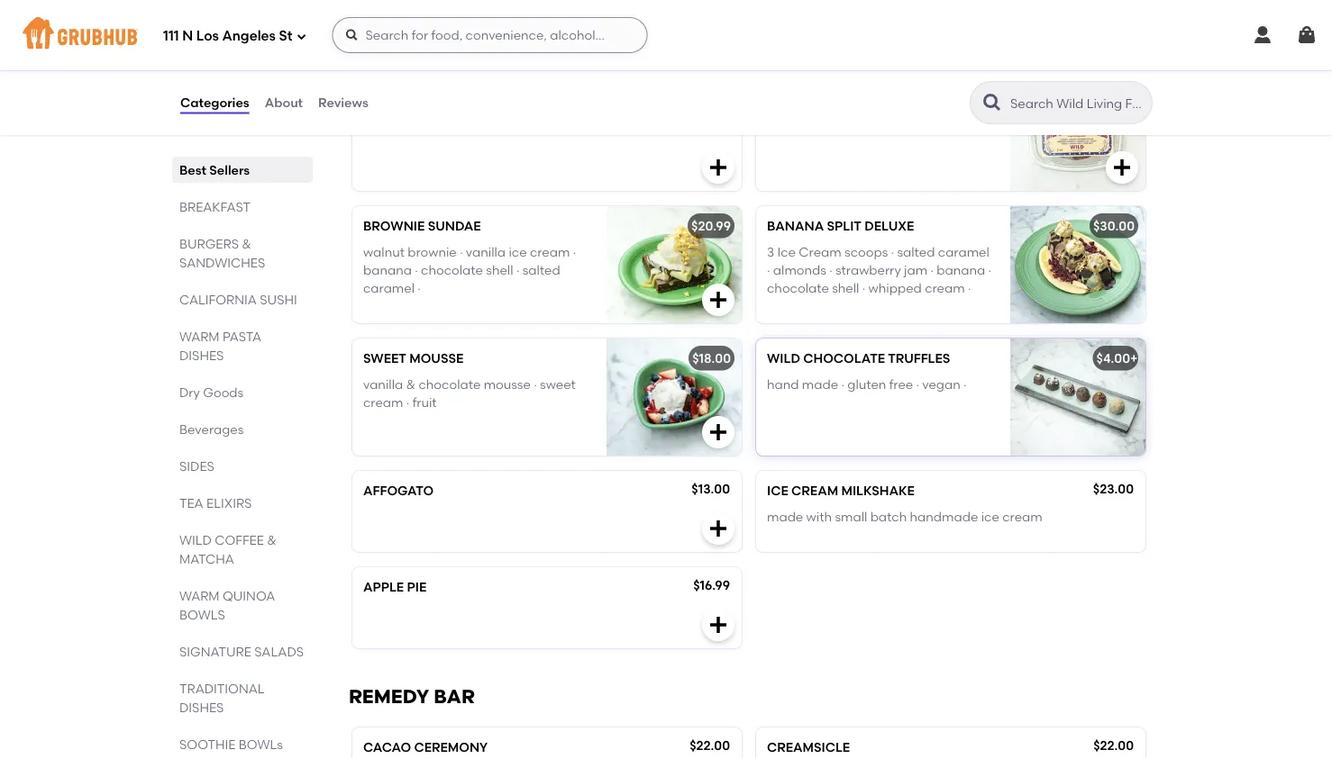 Task type: locate. For each thing, give the bounding box(es) containing it.
truffles
[[888, 352, 950, 367]]

1 vertical spatial vanilla
[[363, 377, 403, 392]]

warm inside warm quinoa bowls
[[179, 589, 220, 604]]

warm pasta dishes tab
[[179, 327, 306, 365]]

strawberry
[[836, 263, 901, 278]]

soothie bowls
[[179, 737, 283, 753]]

ice
[[767, 484, 788, 499]]

beverages tab
[[179, 420, 306, 439]]

0 horizontal spatial vanilla
[[363, 377, 403, 392]]

$13.00 inside button
[[1096, 87, 1135, 102]]

wild chocolate truffles
[[767, 352, 950, 367]]

wild up matcha
[[179, 533, 212, 548]]

wild chocolate truffles image
[[1010, 339, 1146, 457]]

cream inside vanilla & chocolate mousse · sweet cream · fruit
[[363, 395, 403, 411]]

1 vertical spatial chocolate
[[767, 281, 829, 297]]

2 vertical spatial &
[[267, 533, 276, 548]]

traditional dishes tab
[[179, 680, 306, 717]]

111 n los angeles st
[[163, 28, 292, 44]]

svg image
[[1252, 24, 1274, 46], [345, 28, 359, 42], [708, 157, 729, 179], [1111, 157, 1133, 179], [708, 422, 729, 444], [708, 615, 729, 637]]

sushi
[[260, 292, 297, 307]]

1 vertical spatial cream
[[791, 484, 838, 499]]

0 horizontal spatial ice
[[509, 245, 527, 260]]

$22.00
[[690, 739, 730, 754], [1093, 739, 1134, 754]]

made down ice
[[767, 510, 803, 525]]

dishes down traditional
[[179, 700, 224, 716]]

0 vertical spatial chocolate
[[421, 263, 483, 278]]

1 banana from the left
[[363, 263, 412, 278]]

ice right brownie
[[509, 245, 527, 260]]

vanilla down sweet
[[363, 377, 403, 392]]

2 banana from the left
[[937, 263, 985, 278]]

0 vertical spatial &
[[242, 236, 251, 251]]

soothie bowls tab
[[179, 735, 306, 754]]

almonds
[[773, 263, 826, 278]]

0 horizontal spatial salted
[[522, 263, 560, 278]]

chocolate
[[421, 263, 483, 278], [767, 281, 829, 297], [419, 377, 481, 392]]

1 vertical spatial wild
[[179, 533, 212, 548]]

ice
[[777, 245, 796, 260]]

0 vertical spatial warm
[[179, 329, 220, 344]]

1 vertical spatial ice
[[981, 510, 999, 525]]

& inside vanilla & chocolate mousse · sweet cream · fruit
[[406, 377, 416, 392]]

traditional
[[179, 681, 265, 697]]

shell
[[486, 263, 513, 278], [832, 281, 859, 297]]

svg image
[[1296, 24, 1318, 46], [296, 31, 307, 42], [708, 290, 729, 312], [708, 519, 729, 540]]

1 $22.00 from the left
[[690, 739, 730, 754]]

2 warm from the top
[[179, 589, 220, 604]]

remedy bar
[[349, 686, 475, 709]]

1 horizontal spatial $22.00
[[1093, 739, 1134, 754]]

$20.99
[[691, 219, 731, 234]]

banana split deluxe image
[[1010, 207, 1146, 324]]

small
[[835, 510, 867, 525]]

$13.00
[[1096, 87, 1135, 102], [692, 482, 730, 498]]

0 horizontal spatial wild
[[179, 533, 212, 548]]

1 horizontal spatial caramel
[[938, 245, 989, 260]]

1 vertical spatial caramel
[[363, 281, 415, 297]]

about
[[265, 95, 303, 110]]

1 horizontal spatial ice
[[981, 510, 999, 525]]

banana down 'walnut'
[[363, 263, 412, 278]]

1 vertical spatial dishes
[[179, 700, 224, 716]]

wild inside "wild coffee & matcha"
[[179, 533, 212, 548]]

dishes up the dry goods
[[179, 348, 224, 363]]

pie
[[407, 581, 427, 596]]

walnut
[[363, 245, 405, 260]]

cacao
[[363, 741, 411, 756]]

cream inside 'button'
[[435, 87, 482, 102]]

remedy
[[349, 686, 429, 709]]

goods
[[203, 385, 244, 400]]

0 vertical spatial made
[[802, 377, 838, 392]]

& for burgers
[[242, 236, 251, 251]]

1 horizontal spatial &
[[267, 533, 276, 548]]

2 $22.00 from the left
[[1093, 739, 1134, 754]]

2 dishes from the top
[[179, 700, 224, 716]]

creamsicle
[[767, 741, 850, 756]]

brownie
[[363, 219, 425, 234]]

vanilla down sundae at the left top of page
[[466, 245, 506, 260]]

vanilla
[[466, 245, 506, 260], [363, 377, 403, 392]]

1 warm from the top
[[179, 329, 220, 344]]

signature
[[179, 644, 251, 660]]

affogato
[[363, 484, 434, 499]]

3
[[767, 245, 774, 260]]

sundae
[[428, 219, 481, 234]]

split
[[827, 219, 862, 234]]

cream right n'
[[435, 87, 482, 102]]

handmade
[[910, 510, 978, 525]]

& for vanilla
[[406, 377, 416, 392]]

$18.00
[[692, 352, 731, 367]]

1 vertical spatial salted
[[522, 263, 560, 278]]

ice
[[509, 245, 527, 260], [981, 510, 999, 525]]

warm inside warm pasta dishes
[[179, 329, 220, 344]]

0 horizontal spatial banana
[[363, 263, 412, 278]]

main navigation navigation
[[0, 0, 1332, 70]]

categories
[[180, 95, 249, 110]]

bowls
[[239, 737, 283, 753]]

1 horizontal spatial vanilla
[[466, 245, 506, 260]]

1 dishes from the top
[[179, 348, 224, 363]]

about button
[[264, 70, 304, 135]]

salads
[[254, 644, 304, 660]]

made
[[802, 377, 838, 392], [767, 510, 803, 525]]

$4.00
[[1096, 352, 1130, 367]]

bar
[[434, 686, 475, 709]]

n
[[182, 28, 193, 44]]

1 vertical spatial $13.00
[[692, 482, 730, 498]]

1 horizontal spatial shell
[[832, 281, 859, 297]]

1 vertical spatial shell
[[832, 281, 859, 297]]

1 horizontal spatial $13.00
[[1096, 87, 1135, 102]]

chocolate down almonds
[[767, 281, 829, 297]]

shell inside walnut brownie · vanilla ice cream · banana ·  chocolate shell · salted caramel ·
[[486, 263, 513, 278]]

$13.00 button
[[756, 74, 1146, 192]]

best sellers
[[179, 162, 250, 178]]

0 vertical spatial $13.00
[[1096, 87, 1135, 102]]

cacao ceremony
[[363, 741, 488, 756]]

ice right handmade
[[981, 510, 999, 525]]

warm down california
[[179, 329, 220, 344]]

0 horizontal spatial $13.00
[[692, 482, 730, 498]]

ceremony
[[414, 741, 488, 756]]

1 vertical spatial &
[[406, 377, 416, 392]]

2 horizontal spatial &
[[406, 377, 416, 392]]

chocolate inside walnut brownie · vanilla ice cream · banana ·  chocolate shell · salted caramel ·
[[421, 263, 483, 278]]

Search for food, convenience, alcohol... search field
[[332, 17, 648, 53]]

0 vertical spatial dishes
[[179, 348, 224, 363]]

coffee
[[215, 533, 264, 548]]

Search Wild Living Foods search field
[[1009, 95, 1146, 112]]

wild coffee & matcha tab
[[179, 531, 306, 569]]

0 vertical spatial caramel
[[938, 245, 989, 260]]

& right coffee
[[267, 533, 276, 548]]

vegan
[[922, 377, 960, 392]]

1 horizontal spatial salted
[[897, 245, 935, 260]]

search icon image
[[982, 92, 1003, 114]]

berries n' cream button
[[352, 74, 742, 192]]

caramel inside 3 ice cream scoops · salted caramel · almonds · strawberry jam ·  banana · chocolate shell · whipped cream ·
[[938, 245, 989, 260]]

2 vertical spatial chocolate
[[419, 377, 481, 392]]

chocolate down the mousse
[[419, 377, 481, 392]]

&
[[242, 236, 251, 251], [406, 377, 416, 392], [267, 533, 276, 548]]

0 vertical spatial shell
[[486, 263, 513, 278]]

california sushi tab
[[179, 290, 306, 309]]

banana right the jam
[[937, 263, 985, 278]]

warm quinoa bowls tab
[[179, 587, 306, 625]]

caramel
[[938, 245, 989, 260], [363, 281, 415, 297]]

0 vertical spatial vanilla
[[466, 245, 506, 260]]

0 horizontal spatial $22.00
[[690, 739, 730, 754]]

3 ice cream scoops · salted caramel · almonds · strawberry jam ·  banana · chocolate shell · whipped cream ·
[[767, 245, 991, 297]]

1 horizontal spatial wild
[[767, 352, 800, 367]]

sweet mousse image
[[607, 339, 742, 457]]

0 horizontal spatial shell
[[486, 263, 513, 278]]

wild up hand
[[767, 352, 800, 367]]

& inside burgers & sandwiches
[[242, 236, 251, 251]]

quinoa
[[223, 589, 275, 604]]

caramel inside walnut brownie · vanilla ice cream · banana ·  chocolate shell · salted caramel ·
[[363, 281, 415, 297]]

0 horizontal spatial &
[[242, 236, 251, 251]]

warm up bowls
[[179, 589, 220, 604]]

1 vertical spatial warm
[[179, 589, 220, 604]]

& up fruit
[[406, 377, 416, 392]]

0 vertical spatial ice
[[509, 245, 527, 260]]

brownie sundae
[[363, 219, 481, 234]]

made down 'chocolate'
[[802, 377, 838, 392]]

$22.00 for creamsicle
[[1093, 739, 1134, 754]]

chocolate
[[803, 352, 885, 367]]

0 horizontal spatial cream
[[435, 87, 482, 102]]

salted
[[897, 245, 935, 260], [522, 263, 560, 278]]

& up sandwiches
[[242, 236, 251, 251]]

wild for wild coffee & matcha
[[179, 533, 212, 548]]

chocolate down brownie
[[421, 263, 483, 278]]

1 horizontal spatial banana
[[937, 263, 985, 278]]

berries n' cream
[[363, 87, 482, 102]]

$16.99
[[693, 579, 730, 594]]

angeles
[[222, 28, 276, 44]]

0 horizontal spatial caramel
[[363, 281, 415, 297]]

soothie
[[179, 737, 236, 753]]

cream up with
[[791, 484, 838, 499]]

0 vertical spatial cream
[[435, 87, 482, 102]]

1 vertical spatial made
[[767, 510, 803, 525]]

sandwiches
[[179, 255, 265, 270]]

0 vertical spatial wild
[[767, 352, 800, 367]]

0 vertical spatial salted
[[897, 245, 935, 260]]

burgers
[[179, 236, 239, 251]]



Task type: vqa. For each thing, say whether or not it's contained in the screenshot.
The Warm Pasta Dishes
yes



Task type: describe. For each thing, give the bounding box(es) containing it.
matcha
[[179, 552, 234, 567]]

1 horizontal spatial cream
[[791, 484, 838, 499]]

banana inside 3 ice cream scoops · salted caramel · almonds · strawberry jam ·  banana · chocolate shell · whipped cream ·
[[937, 263, 985, 278]]

banana inside walnut brownie · vanilla ice cream · banana ·  chocolate shell · salted caramel ·
[[363, 263, 412, 278]]

mousse
[[484, 377, 531, 392]]

breakfast
[[179, 199, 250, 215]]

california
[[179, 292, 257, 307]]

warm quinoa bowls
[[179, 589, 275, 623]]

reviews
[[318, 95, 368, 110]]

st
[[279, 28, 292, 44]]

sides
[[179, 459, 214, 474]]

vanilla inside walnut brownie · vanilla ice cream · banana ·  chocolate shell · salted caramel ·
[[466, 245, 506, 260]]

wild for wild chocolate truffles
[[767, 352, 800, 367]]

deluxe
[[865, 219, 914, 234]]

salted inside walnut brownie · vanilla ice cream · banana ·  chocolate shell · salted caramel ·
[[522, 263, 560, 278]]

salted inside 3 ice cream scoops · salted caramel · almonds · strawberry jam ·  banana · chocolate shell · whipped cream ·
[[897, 245, 935, 260]]

dry goods
[[179, 385, 244, 400]]

jam
[[904, 263, 927, 278]]

$23.00
[[1093, 482, 1134, 498]]

brownie
[[408, 245, 457, 260]]

signature salads
[[179, 644, 304, 660]]

los
[[196, 28, 219, 44]]

hand made · gluten free · vegan ·
[[767, 377, 967, 392]]

tea
[[179, 496, 203, 511]]

brownie sundae image
[[607, 207, 742, 324]]

$4.00 +
[[1096, 352, 1138, 367]]

banana split deluxe
[[767, 219, 914, 234]]

shell inside 3 ice cream scoops · salted caramel · almonds · strawberry jam ·  banana · chocolate shell · whipped cream ·
[[832, 281, 859, 297]]

best sellers tab
[[179, 160, 306, 179]]

milkshake
[[841, 484, 915, 499]]

berries
[[363, 87, 415, 102]]

ice inside walnut brownie · vanilla ice cream · banana ·  chocolate shell · salted caramel ·
[[509, 245, 527, 260]]

walnut brownie · vanilla ice cream · banana ·  chocolate shell · salted caramel ·
[[363, 245, 576, 297]]

dishes inside warm pasta dishes
[[179, 348, 224, 363]]

signature salads tab
[[179, 643, 306, 662]]

sides tab
[[179, 457, 306, 476]]

dishes inside the traditional dishes
[[179, 700, 224, 716]]

ice cream milkshake
[[767, 484, 915, 499]]

$30.00
[[1093, 219, 1135, 234]]

chocolate inside vanilla & chocolate mousse · sweet cream · fruit
[[419, 377, 481, 392]]

& inside "wild coffee & matcha"
[[267, 533, 276, 548]]

tea elixirs
[[179, 496, 252, 511]]

breakfast tab
[[179, 197, 306, 216]]

n'
[[418, 87, 432, 102]]

sweet
[[363, 352, 406, 367]]

warm for warm quinoa bowls
[[179, 589, 220, 604]]

vanilla inside vanilla & chocolate mousse · sweet cream · fruit
[[363, 377, 403, 392]]

wild coffee & matcha
[[179, 533, 276, 567]]

whipped
[[868, 281, 922, 297]]

mousse
[[409, 352, 464, 367]]

elixirs
[[206, 496, 252, 511]]

hand
[[767, 377, 799, 392]]

cream
[[799, 245, 842, 260]]

dry
[[179, 385, 200, 400]]

warm for warm pasta dishes
[[179, 329, 220, 344]]

reviews button
[[317, 70, 369, 135]]

scoops
[[845, 245, 888, 260]]

categories button
[[179, 70, 250, 135]]

chocolate inside 3 ice cream scoops · salted caramel · almonds · strawberry jam ·  banana · chocolate shell · whipped cream ·
[[767, 281, 829, 297]]

pasta
[[223, 329, 261, 344]]

traditional dishes
[[179, 681, 265, 716]]

banana
[[767, 219, 824, 234]]

111
[[163, 28, 179, 44]]

bowls
[[179, 607, 225, 623]]

+
[[1130, 352, 1138, 367]]

sweet mousse
[[363, 352, 464, 367]]

tea elixirs tab
[[179, 494, 306, 513]]

moonpie image
[[1010, 74, 1146, 192]]

cream inside walnut brownie · vanilla ice cream · banana ·  chocolate shell · salted caramel ·
[[530, 245, 570, 260]]

gluten
[[847, 377, 886, 392]]

cream inside 3 ice cream scoops · salted caramel · almonds · strawberry jam ·  banana · chocolate shell · whipped cream ·
[[925, 281, 965, 297]]

apple pie
[[363, 581, 427, 596]]

best
[[179, 162, 206, 178]]

apple
[[363, 581, 404, 596]]

$22.00 for cacao ceremony
[[690, 739, 730, 754]]

batch
[[870, 510, 907, 525]]

beverages
[[179, 422, 244, 437]]

burgers & sandwiches
[[179, 236, 265, 270]]

california sushi
[[179, 292, 297, 307]]

warm pasta dishes
[[179, 329, 261, 363]]

dry goods tab
[[179, 383, 306, 402]]

sellers
[[209, 162, 250, 178]]

fruit
[[412, 395, 437, 411]]

with
[[806, 510, 832, 525]]

made with small batch handmade ice cream
[[767, 510, 1042, 525]]

burgers & sandwiches tab
[[179, 234, 306, 272]]

vanilla & chocolate mousse · sweet cream · fruit
[[363, 377, 576, 411]]



